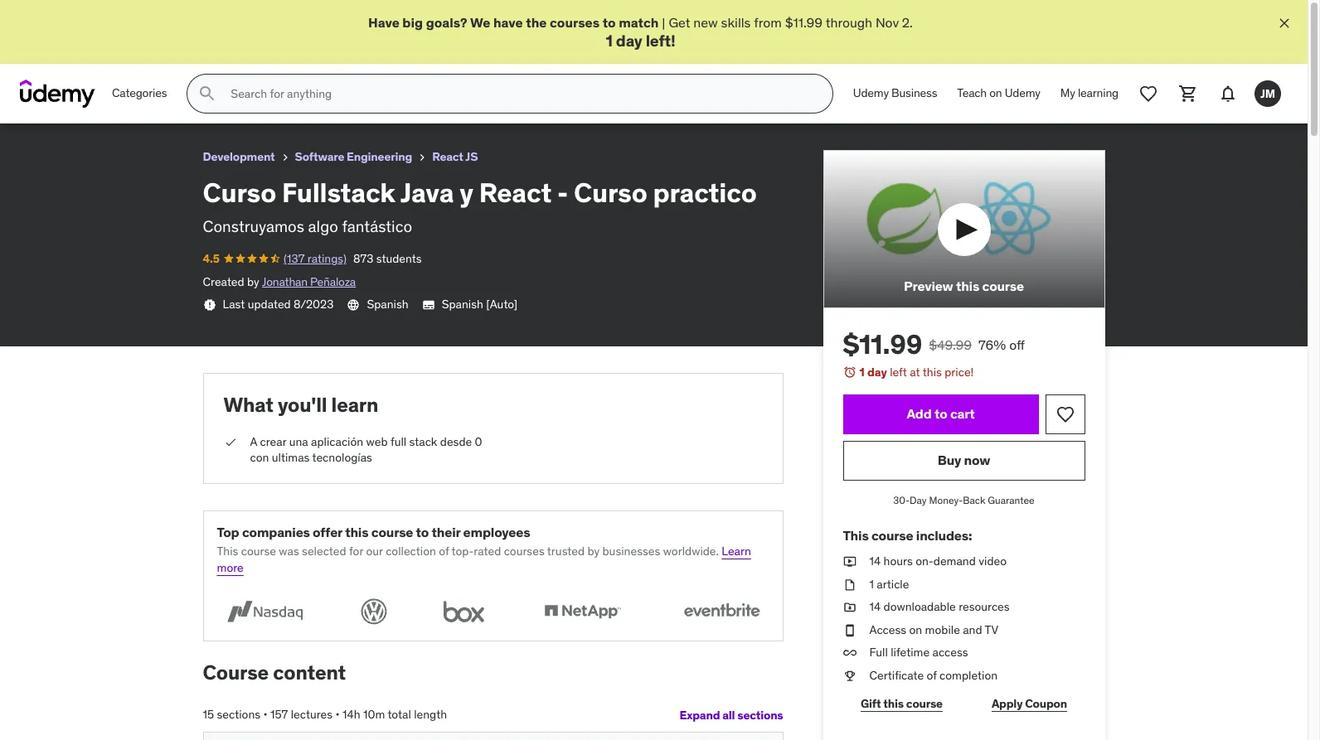 Task type: vqa. For each thing, say whether or not it's contained in the screenshot.
the uses.
no



Task type: locate. For each thing, give the bounding box(es) containing it.
0 vertical spatial 14
[[870, 554, 881, 569]]

udemy
[[854, 86, 889, 101], [1005, 86, 1041, 101]]

•
[[263, 708, 268, 723], [336, 708, 340, 723]]

2 udemy from the left
[[1005, 86, 1041, 101]]

0 horizontal spatial •
[[263, 708, 268, 723]]

what you'll learn
[[224, 392, 379, 418]]

teach on udemy
[[958, 86, 1041, 101]]

companies
[[242, 524, 310, 541]]

14 for 14 downloadable resources
[[870, 600, 881, 615]]

0 horizontal spatial udemy
[[854, 86, 889, 101]]

worldwide.
[[664, 544, 719, 559]]

teach
[[958, 86, 987, 101]]

top-
[[452, 544, 474, 559]]

1 vertical spatial to
[[935, 406, 948, 423]]

we
[[470, 14, 491, 31]]

$11.99 up left at the right of the page
[[843, 328, 923, 362]]

to left cart
[[935, 406, 948, 423]]

$11.99
[[785, 14, 823, 31], [843, 328, 923, 362]]

14 left hours
[[870, 554, 881, 569]]

xsmall image for 1
[[843, 577, 857, 593]]

buy now
[[938, 453, 991, 469]]

total
[[388, 708, 411, 723]]

0 vertical spatial on
[[990, 86, 1003, 101]]

1 day left at this price!
[[860, 365, 974, 380]]

guarantee
[[988, 495, 1035, 507]]

have
[[494, 14, 523, 31]]

udemy inside teach on udemy link
[[1005, 86, 1041, 101]]

1 horizontal spatial •
[[336, 708, 340, 723]]

2 • from the left
[[336, 708, 340, 723]]

goals?
[[426, 14, 468, 31]]

0 vertical spatial $11.99
[[785, 14, 823, 31]]

ratings)
[[308, 251, 347, 266]]

of
[[439, 544, 449, 559], [927, 669, 937, 684]]

get
[[669, 14, 691, 31]]

lifetime
[[891, 646, 930, 661]]

0 horizontal spatial $11.99
[[785, 14, 823, 31]]

construyamos
[[203, 217, 305, 237]]

eventbrite image
[[674, 597, 770, 628]]

of down full lifetime access
[[927, 669, 937, 684]]

hours
[[884, 554, 913, 569]]

1 vertical spatial of
[[927, 669, 937, 684]]

add
[[907, 406, 932, 423]]

day inside have big goals? we have the courses to match | get new skills from $11.99 through nov 2. 1 day left!
[[616, 31, 643, 51]]

sections right 15 at the bottom left of page
[[217, 708, 261, 723]]

volkswagen image
[[356, 597, 392, 628]]

0 vertical spatial by
[[247, 274, 259, 289]]

xsmall image left software
[[278, 151, 292, 164]]

react
[[432, 150, 464, 164], [479, 176, 552, 210]]

0 vertical spatial of
[[439, 544, 449, 559]]

2 curso from the left
[[574, 176, 648, 210]]

0 horizontal spatial of
[[439, 544, 449, 559]]

downloadable
[[884, 600, 956, 615]]

Search for anything text field
[[228, 80, 813, 108]]

this
[[957, 278, 980, 295], [923, 365, 942, 380], [345, 524, 369, 541], [884, 697, 904, 712]]

1 left article
[[870, 577, 875, 592]]

of left top-
[[439, 544, 449, 559]]

day down 'match'
[[616, 31, 643, 51]]

1 horizontal spatial spanish
[[442, 297, 484, 312]]

1 horizontal spatial this
[[843, 528, 869, 544]]

development link
[[203, 147, 275, 168]]

1 vertical spatial 14
[[870, 600, 881, 615]]

created
[[203, 274, 244, 289]]

1
[[606, 31, 613, 51], [860, 365, 865, 380], [870, 577, 875, 592]]

through
[[826, 14, 873, 31]]

xsmall image left full
[[843, 646, 857, 662]]

1 for 1 day left at this price!
[[860, 365, 865, 380]]

react left -
[[479, 176, 552, 210]]

what
[[224, 392, 274, 418]]

updated
[[248, 297, 291, 312]]

add to wishlist image
[[1056, 405, 1076, 425]]

1 horizontal spatial to
[[603, 14, 616, 31]]

0 horizontal spatial this
[[217, 544, 238, 559]]

completion
[[940, 669, 998, 684]]

spanish for spanish [auto]
[[442, 297, 484, 312]]

xsmall image left 1 article
[[843, 577, 857, 593]]

1 vertical spatial xsmall image
[[843, 600, 857, 616]]

sections right all
[[738, 708, 784, 723]]

2 vertical spatial 1
[[870, 577, 875, 592]]

1 vertical spatial day
[[868, 365, 888, 380]]

0 horizontal spatial day
[[616, 31, 643, 51]]

xsmall image left last
[[203, 299, 216, 312]]

business
[[892, 86, 938, 101]]

box image
[[436, 597, 492, 628]]

on up full lifetime access
[[910, 623, 923, 638]]

a crear una aplicación web full stack desde 0 con ultimas tecnologías
[[250, 434, 483, 466]]

day
[[910, 495, 927, 507]]

react inside curso fullstack java y react - curso practico construyamos algo fantástico
[[479, 176, 552, 210]]

this course includes:
[[843, 528, 973, 544]]

to left 'match'
[[603, 14, 616, 31]]

by right trusted
[[588, 544, 600, 559]]

courses inside have big goals? we have the courses to match | get new skills from $11.99 through nov 2. 1 day left!
[[550, 14, 600, 31]]

the
[[526, 14, 547, 31]]

(137
[[284, 251, 305, 266]]

2 horizontal spatial 1
[[870, 577, 875, 592]]

873 students
[[353, 251, 422, 266]]

1 horizontal spatial sections
[[738, 708, 784, 723]]

match
[[619, 14, 659, 31]]

1 horizontal spatial react
[[479, 176, 552, 210]]

1 horizontal spatial 1
[[860, 365, 865, 380]]

sections inside dropdown button
[[738, 708, 784, 723]]

curso right -
[[574, 176, 648, 210]]

0 vertical spatial courses
[[550, 14, 600, 31]]

software engineering link
[[295, 147, 412, 168]]

14 up the access
[[870, 600, 881, 615]]

this right preview
[[957, 278, 980, 295]]

1 horizontal spatial of
[[927, 669, 937, 684]]

notifications image
[[1219, 84, 1239, 104]]

course up hours
[[872, 528, 914, 544]]

development
[[203, 150, 275, 164]]

0 horizontal spatial xsmall image
[[224, 434, 237, 451]]

1 horizontal spatial curso
[[574, 176, 648, 210]]

1 horizontal spatial on
[[990, 86, 1003, 101]]

0 vertical spatial to
[[603, 14, 616, 31]]

resources
[[959, 600, 1010, 615]]

y
[[460, 176, 474, 210]]

js
[[466, 150, 478, 164]]

0 vertical spatial xsmall image
[[224, 434, 237, 451]]

udemy image
[[20, 80, 95, 108]]

learn
[[722, 544, 752, 559]]

1 horizontal spatial day
[[868, 365, 888, 380]]

course content
[[203, 661, 346, 686]]

students
[[376, 251, 422, 266]]

1 horizontal spatial udemy
[[1005, 86, 1041, 101]]

this
[[843, 528, 869, 544], [217, 544, 238, 559]]

course language image
[[347, 299, 360, 312]]

4.5
[[203, 251, 220, 266]]

1 sections from the left
[[217, 708, 261, 723]]

course up 76%
[[983, 278, 1025, 295]]

on right teach
[[990, 86, 1003, 101]]

udemy left business
[[854, 86, 889, 101]]

1 14 from the top
[[870, 554, 881, 569]]

xsmall image left the access
[[843, 623, 857, 639]]

1 left left!
[[606, 31, 613, 51]]

fullstack
[[282, 176, 396, 210]]

this for this course was selected for our collection of top-rated courses trusted by businesses worldwide.
[[217, 544, 238, 559]]

gift this course
[[861, 697, 943, 712]]

1 udemy from the left
[[854, 86, 889, 101]]

day left left at the right of the page
[[868, 365, 888, 380]]

on for access
[[910, 623, 923, 638]]

jonathan
[[262, 274, 308, 289]]

0 horizontal spatial 1
[[606, 31, 613, 51]]

netapp image
[[535, 597, 631, 628]]

0 horizontal spatial react
[[432, 150, 464, 164]]

(137 ratings)
[[284, 251, 347, 266]]

engineering
[[347, 150, 412, 164]]

xsmall image left hours
[[843, 554, 857, 571]]

2 sections from the left
[[738, 708, 784, 723]]

spanish right closed captions icon
[[442, 297, 484, 312]]

1 vertical spatial by
[[588, 544, 600, 559]]

1 vertical spatial 1
[[860, 365, 865, 380]]

by up updated
[[247, 274, 259, 289]]

spanish right course language image
[[367, 297, 409, 312]]

2 14 from the top
[[870, 600, 881, 615]]

new
[[694, 14, 718, 31]]

on for teach
[[990, 86, 1003, 101]]

1 curso from the left
[[203, 176, 276, 210]]

1 vertical spatial $11.99
[[843, 328, 923, 362]]

react left js
[[432, 150, 464, 164]]

nov
[[876, 14, 899, 31]]

$11.99 right from
[[785, 14, 823, 31]]

xsmall image left the react js link
[[416, 151, 429, 164]]

1 vertical spatial on
[[910, 623, 923, 638]]

courses right the
[[550, 14, 600, 31]]

0 horizontal spatial on
[[910, 623, 923, 638]]

0 horizontal spatial spanish
[[367, 297, 409, 312]]

curso
[[203, 176, 276, 210], [574, 176, 648, 210]]

1 horizontal spatial by
[[588, 544, 600, 559]]

curso down development link
[[203, 176, 276, 210]]

[auto]
[[486, 297, 518, 312]]

0 horizontal spatial sections
[[217, 708, 261, 723]]

0 horizontal spatial curso
[[203, 176, 276, 210]]

• left 157
[[263, 708, 268, 723]]

0 horizontal spatial courses
[[504, 544, 545, 559]]

1 horizontal spatial xsmall image
[[843, 600, 857, 616]]

article
[[877, 577, 910, 592]]

xsmall image for a
[[224, 434, 237, 451]]

xsmall image
[[224, 434, 237, 451], [843, 600, 857, 616]]

1 for 1 article
[[870, 577, 875, 592]]

1 vertical spatial react
[[479, 176, 552, 210]]

0 vertical spatial day
[[616, 31, 643, 51]]

now
[[965, 453, 991, 469]]

courses down employees
[[504, 544, 545, 559]]

xsmall image for access
[[843, 623, 857, 639]]

on-
[[916, 554, 934, 569]]

0 vertical spatial 1
[[606, 31, 613, 51]]

udemy business
[[854, 86, 938, 101]]

1 spanish from the left
[[367, 297, 409, 312]]

• right 'lectures'
[[336, 708, 340, 723]]

2 horizontal spatial to
[[935, 406, 948, 423]]

apply coupon
[[992, 697, 1068, 712]]

xsmall image left certificate
[[843, 669, 857, 685]]

udemy left my
[[1005, 86, 1041, 101]]

2.
[[903, 14, 913, 31]]

react js link
[[432, 147, 478, 168]]

practico
[[653, 176, 757, 210]]

created by jonathan peñaloza
[[203, 274, 356, 289]]

jonathan peñaloza link
[[262, 274, 356, 289]]

1 horizontal spatial courses
[[550, 14, 600, 31]]

on
[[990, 86, 1003, 101], [910, 623, 923, 638]]

xsmall image for 14
[[843, 554, 857, 571]]

1 right alarm image
[[860, 365, 865, 380]]

categories
[[112, 86, 167, 101]]

xsmall image
[[278, 151, 292, 164], [416, 151, 429, 164], [203, 299, 216, 312], [843, 554, 857, 571], [843, 577, 857, 593], [843, 623, 857, 639], [843, 646, 857, 662], [843, 669, 857, 685]]

2 vertical spatial to
[[416, 524, 429, 541]]

my learning link
[[1051, 74, 1129, 114]]

preview
[[904, 278, 954, 295]]

software engineering
[[295, 150, 412, 164]]

at
[[910, 365, 921, 380]]

jm link
[[1249, 74, 1289, 114]]

this up for
[[345, 524, 369, 541]]

rated
[[474, 544, 501, 559]]

2 spanish from the left
[[442, 297, 484, 312]]

to up collection
[[416, 524, 429, 541]]



Task type: describe. For each thing, give the bounding box(es) containing it.
gift this course link
[[843, 688, 961, 722]]

xsmall image for last
[[203, 299, 216, 312]]

add to cart button
[[843, 395, 1039, 435]]

have big goals? we have the courses to match | get new skills from $11.99 through nov 2. 1 day left!
[[368, 14, 913, 51]]

this inside button
[[957, 278, 980, 295]]

this for this course includes:
[[843, 528, 869, 544]]

peñaloza
[[310, 274, 356, 289]]

last updated 8/2023
[[223, 297, 334, 312]]

fantástico
[[342, 217, 412, 237]]

0 horizontal spatial to
[[416, 524, 429, 541]]

curso fullstack java y react - curso practico construyamos algo fantástico
[[203, 176, 757, 237]]

and
[[964, 623, 983, 638]]

to inside have big goals? we have the courses to match | get new skills from $11.99 through nov 2. 1 day left!
[[603, 14, 616, 31]]

con
[[250, 451, 269, 466]]

web
[[366, 434, 388, 449]]

tv
[[985, 623, 999, 638]]

14 downloadable resources
[[870, 600, 1010, 615]]

learn
[[332, 392, 379, 418]]

expand all sections
[[680, 708, 784, 723]]

expand all sections button
[[680, 699, 784, 733]]

14 for 14 hours on-demand video
[[870, 554, 881, 569]]

java
[[401, 176, 454, 210]]

left
[[890, 365, 908, 380]]

buy
[[938, 453, 962, 469]]

content
[[273, 661, 346, 686]]

add to cart
[[907, 406, 975, 423]]

$11.99 inside have big goals? we have the courses to match | get new skills from $11.99 through nov 2. 1 day left!
[[785, 14, 823, 31]]

udemy inside udemy business link
[[854, 86, 889, 101]]

desde
[[440, 434, 472, 449]]

xsmall image for 14
[[843, 600, 857, 616]]

have
[[368, 14, 400, 31]]

873
[[353, 251, 374, 266]]

top companies offer this course to their employees
[[217, 524, 531, 541]]

0 horizontal spatial by
[[247, 274, 259, 289]]

submit search image
[[198, 84, 218, 104]]

1 article
[[870, 577, 910, 592]]

course down companies on the bottom left of the page
[[241, 544, 276, 559]]

shopping cart with 0 items image
[[1179, 84, 1199, 104]]

14 hours on-demand video
[[870, 554, 1007, 569]]

teach on udemy link
[[948, 74, 1051, 114]]

off
[[1010, 337, 1026, 354]]

employees
[[463, 524, 531, 541]]

0
[[475, 434, 483, 449]]

selected
[[302, 544, 346, 559]]

price!
[[945, 365, 974, 380]]

access on mobile and tv
[[870, 623, 999, 638]]

big
[[403, 14, 423, 31]]

certificate
[[870, 669, 924, 684]]

a
[[250, 434, 257, 449]]

jm
[[1261, 86, 1276, 101]]

collection
[[386, 544, 436, 559]]

stack
[[409, 434, 438, 449]]

close image
[[1277, 15, 1294, 32]]

crear
[[260, 434, 287, 449]]

1 horizontal spatial $11.99
[[843, 328, 923, 362]]

wishlist image
[[1139, 84, 1159, 104]]

was
[[279, 544, 299, 559]]

1 inside have big goals? we have the courses to match | get new skills from $11.99 through nov 2. 1 day left!
[[606, 31, 613, 51]]

course up our
[[372, 524, 413, 541]]

you'll
[[278, 392, 327, 418]]

full
[[870, 646, 889, 661]]

course inside button
[[983, 278, 1025, 295]]

all
[[723, 708, 735, 723]]

1 vertical spatial courses
[[504, 544, 545, 559]]

learn more link
[[217, 544, 752, 575]]

|
[[662, 14, 666, 31]]

our
[[366, 544, 383, 559]]

software
[[295, 150, 345, 164]]

course down certificate of completion in the right of the page
[[907, 697, 943, 712]]

preview this course
[[904, 278, 1025, 295]]

gift
[[861, 697, 882, 712]]

30-
[[894, 495, 910, 507]]

una
[[289, 434, 308, 449]]

from
[[754, 14, 782, 31]]

cart
[[951, 406, 975, 423]]

mobile
[[926, 623, 961, 638]]

preview this course button
[[824, 150, 1106, 309]]

full lifetime access
[[870, 646, 969, 661]]

15
[[203, 708, 214, 723]]

full
[[391, 434, 407, 449]]

to inside button
[[935, 406, 948, 423]]

for
[[349, 544, 364, 559]]

left!
[[646, 31, 676, 51]]

closed captions image
[[422, 299, 435, 312]]

alarm image
[[843, 366, 857, 380]]

more
[[217, 560, 244, 575]]

nasdaq image
[[217, 597, 312, 628]]

$49.99
[[930, 337, 972, 354]]

0 vertical spatial react
[[432, 150, 464, 164]]

14h 10m
[[343, 708, 385, 723]]

spanish [auto]
[[442, 297, 518, 312]]

expand
[[680, 708, 720, 723]]

this right the gift at the bottom of page
[[884, 697, 904, 712]]

xsmall image for certificate
[[843, 669, 857, 685]]

xsmall image for full
[[843, 646, 857, 662]]

my
[[1061, 86, 1076, 101]]

aplicación
[[311, 434, 364, 449]]

apply
[[992, 697, 1023, 712]]

includes:
[[917, 528, 973, 544]]

demand
[[934, 554, 976, 569]]

-
[[558, 176, 568, 210]]

this right the at
[[923, 365, 942, 380]]

1 • from the left
[[263, 708, 268, 723]]

30-day money-back guarantee
[[894, 495, 1035, 507]]

coupon
[[1026, 697, 1068, 712]]

157
[[271, 708, 288, 723]]

spanish for spanish
[[367, 297, 409, 312]]

categories button
[[102, 74, 177, 114]]

apply coupon button
[[974, 688, 1086, 722]]



